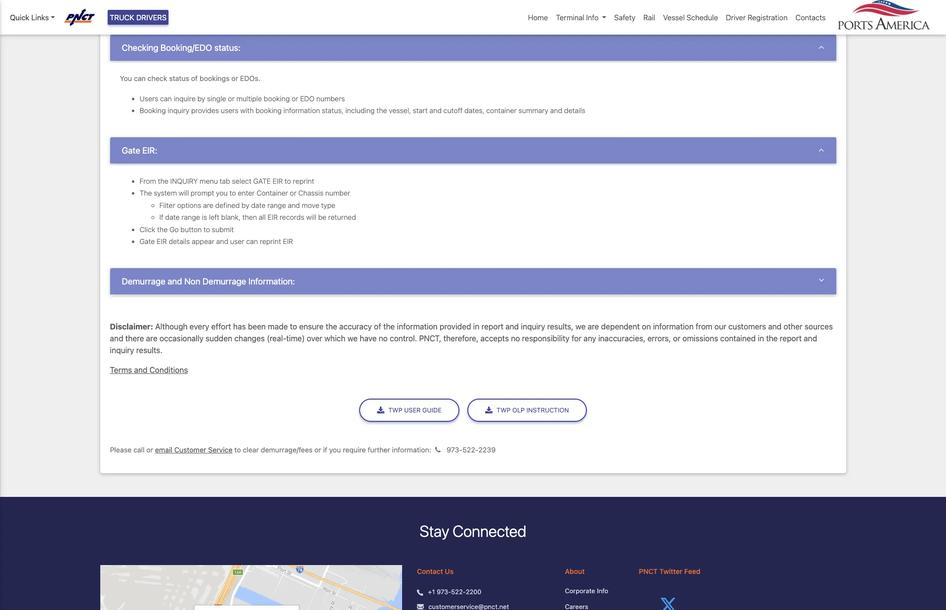 Task type: vqa. For each thing, say whether or not it's contained in the screenshot.
Minimize
no



Task type: locate. For each thing, give the bounding box(es) containing it.
twp for twp olp instruction
[[497, 407, 511, 414]]

information inside users can inquire by single or multiple booking or edo numbers booking inquiry provides users with booking information status, including the vessel, start and cutoff dates, container summary and details
[[283, 106, 320, 115]]

0 vertical spatial multiple
[[465, 4, 491, 12]]

terms and conditions link
[[110, 366, 188, 374]]

0 vertical spatial info
[[586, 13, 599, 22]]

and left non
[[168, 276, 182, 286]]

conditions
[[150, 366, 188, 374]]

0 vertical spatial booking
[[264, 94, 290, 103]]

0 horizontal spatial details
[[169, 237, 190, 246]]

changes
[[234, 334, 265, 343]]

1 horizontal spatial demurrage
[[203, 276, 246, 286]]

or left edos. on the left of page
[[231, 74, 238, 83]]

returned
[[328, 213, 356, 221]]

2 vertical spatial gate
[[140, 237, 155, 246]]

booking/edo
[[161, 43, 212, 53]]

demurrage
[[122, 276, 165, 286], [203, 276, 246, 286]]

0 horizontal spatial by
[[197, 94, 205, 103]]

and left exit
[[332, 4, 345, 12]]

in up therefore,
[[473, 322, 479, 331]]

twp for twp user guide
[[388, 407, 402, 414]]

with
[[240, 106, 254, 115]]

1 horizontal spatial details
[[564, 106, 585, 115]]

0 horizontal spatial twp
[[388, 407, 402, 414]]

1 vertical spatial date
[[165, 213, 180, 221]]

0 vertical spatial you
[[216, 189, 228, 197]]

gate inside from the inquiry menu tab select gate eir to reprint the system will prompt you to enter container or chassis number filter options are defined by date range and move type if date range is left blank, then all eir records will be returned click the go button to submit gate eir details appear and user can reprint eir
[[140, 237, 155, 246]]

or up users
[[228, 94, 235, 103]]

discharge
[[227, 4, 260, 12]]

info inside corporate info "link"
[[597, 587, 608, 595]]

and up accepts in the right of the page
[[506, 322, 519, 331]]

vessel right rail
[[663, 13, 685, 22]]

1 horizontal spatial information
[[397, 322, 438, 331]]

disclaimer:
[[110, 322, 153, 331]]

gate
[[296, 4, 311, 12], [122, 145, 140, 155], [140, 237, 155, 246]]

guide
[[422, 407, 442, 414]]

in down customers
[[758, 334, 764, 343]]

0 horizontal spatial vessel
[[204, 4, 225, 12]]

1 horizontal spatial by
[[242, 201, 249, 209]]

no right accepts in the right of the page
[[511, 334, 520, 343]]

0 vertical spatial report
[[482, 322, 503, 331]]

973-
[[447, 446, 462, 454], [437, 588, 451, 596]]

info for corporate info
[[597, 587, 608, 595]]

inquiry down the there
[[110, 346, 134, 355]]

1 angle down image from the top
[[819, 43, 824, 51]]

angle down image down "contacts" link
[[819, 43, 824, 51]]

1 horizontal spatial vessel
[[663, 13, 685, 22]]

tab list
[[110, 0, 836, 297]]

are up results.
[[146, 334, 157, 343]]

1 vertical spatial 522-
[[451, 588, 466, 596]]

angle down image up sources on the right of the page
[[819, 276, 824, 285]]

feed
[[684, 567, 700, 576]]

0 vertical spatial user
[[120, 4, 135, 12]]

0 horizontal spatial range
[[181, 213, 200, 221]]

contact us
[[417, 567, 454, 576]]

accepts
[[481, 334, 509, 343]]

appear
[[192, 237, 214, 246]]

date up all
[[251, 201, 266, 209]]

twp left guide
[[388, 407, 402, 414]]

enter
[[313, 4, 331, 12]]

vessel left discharge
[[204, 4, 225, 12]]

call
[[133, 446, 145, 454]]

contacts link
[[792, 8, 830, 27]]

made
[[268, 322, 288, 331]]

we up any
[[576, 322, 586, 331]]

move
[[302, 201, 319, 209]]

details inside users can inquire by single or multiple booking or edo numbers booking inquiry provides users with booking information status, including the vessel, start and cutoff dates, container summary and details
[[564, 106, 585, 115]]

twp left olp
[[497, 407, 511, 414]]

user up truck
[[120, 4, 135, 12]]

will
[[179, 189, 189, 197], [306, 213, 316, 221]]

or left 'chassis'
[[290, 189, 297, 197]]

for right notifications
[[454, 4, 463, 12]]

2 horizontal spatial information
[[653, 322, 694, 331]]

can right users
[[160, 94, 172, 103]]

0 vertical spatial are
[[203, 201, 213, 209]]

to up defined
[[230, 189, 236, 197]]

0 horizontal spatial you
[[216, 189, 228, 197]]

0 horizontal spatial will
[[179, 189, 189, 197]]

0 horizontal spatial in
[[473, 322, 479, 331]]

angle down image
[[819, 43, 824, 51], [819, 276, 824, 285]]

1 vertical spatial 973-
[[437, 588, 451, 596]]

service
[[208, 446, 233, 454]]

although
[[155, 322, 188, 331]]

1 vertical spatial gate
[[122, 145, 140, 155]]

0 vertical spatial inquiry
[[168, 106, 189, 115]]

0 horizontal spatial no
[[379, 334, 388, 343]]

0 horizontal spatial date
[[165, 213, 180, 221]]

2 horizontal spatial are
[[588, 322, 599, 331]]

to down is
[[204, 225, 210, 234]]

1 horizontal spatial twp
[[497, 407, 511, 414]]

of up have
[[374, 322, 381, 331]]

0 horizontal spatial information
[[283, 106, 320, 115]]

0 horizontal spatial report
[[482, 322, 503, 331]]

2 twp from the left
[[497, 407, 511, 414]]

information:
[[392, 446, 431, 454]]

rail link
[[640, 8, 659, 27]]

information
[[283, 106, 320, 115], [397, 322, 438, 331], [653, 322, 694, 331]]

1 vertical spatial reprint
[[260, 237, 281, 246]]

details right summary
[[564, 106, 585, 115]]

quick
[[10, 13, 29, 22]]

gate eir: link
[[122, 145, 824, 156]]

1 horizontal spatial are
[[203, 201, 213, 209]]

by inside users can inquire by single or multiple booking or edo numbers booking inquiry provides users with booking information status, including the vessel, start and cutoff dates, container summary and details
[[197, 94, 205, 103]]

numbers
[[316, 94, 345, 103]]

1 vertical spatial of
[[374, 322, 381, 331]]

+1 973-522-2200
[[428, 588, 482, 596]]

range
[[267, 201, 286, 209], [181, 213, 200, 221]]

0 horizontal spatial multiple
[[236, 94, 262, 103]]

522- right phone icon
[[462, 446, 478, 454]]

corporate info
[[565, 587, 608, 595]]

have
[[360, 334, 377, 343]]

are up is
[[203, 201, 213, 209]]

terms and conditions
[[110, 366, 188, 374]]

non
[[184, 276, 200, 286]]

demurrage and non demurrage information:
[[122, 276, 295, 286]]

stay connected
[[420, 522, 526, 540]]

1 horizontal spatial report
[[780, 334, 802, 343]]

0 vertical spatial angle down image
[[819, 43, 824, 51]]

demurrage right non
[[203, 276, 246, 286]]

gate
[[253, 177, 271, 185]]

summary
[[519, 106, 548, 115]]

home link
[[524, 8, 552, 27]]

reprint down all
[[260, 237, 281, 246]]

exit
[[347, 4, 359, 12]]

will down inquiry
[[179, 189, 189, 197]]

1 horizontal spatial date
[[251, 201, 266, 209]]

start
[[413, 106, 428, 115]]

clear
[[243, 446, 259, 454]]

users
[[221, 106, 238, 115]]

by
[[197, 94, 205, 103], [242, 201, 249, 209]]

or inside from the inquiry menu tab select gate eir to reprint the system will prompt you to enter container or chassis number filter options are defined by date range and move type if date range is left blank, then all eir records will be returned click the go button to submit gate eir details appear and user can reprint eir
[[290, 189, 297, 197]]

booking right with
[[256, 106, 282, 115]]

for right register
[[193, 4, 202, 12]]

to left clear
[[234, 446, 241, 454]]

information down edo
[[283, 106, 320, 115]]

demurrage/fees
[[261, 446, 313, 454]]

we down accuracy
[[348, 334, 358, 343]]

1 vertical spatial by
[[242, 201, 249, 209]]

booking left edo
[[264, 94, 290, 103]]

info for terminal info
[[586, 13, 599, 22]]

you inside from the inquiry menu tab select gate eir to reprint the system will prompt you to enter container or chassis number filter options are defined by date range and move type if date range is left blank, then all eir records will be returned click the go button to submit gate eir details appear and user can reprint eir
[[216, 189, 228, 197]]

or left edo
[[292, 94, 298, 103]]

also
[[151, 4, 164, 12]]

eir up container
[[273, 177, 283, 185]]

1 horizontal spatial inquiry
[[168, 106, 189, 115]]

date right 'if'
[[165, 213, 180, 221]]

info inside terminal info link
[[586, 13, 599, 22]]

you right if
[[329, 446, 341, 454]]

can right "user"
[[246, 237, 258, 246]]

gate left the 'eir:'
[[122, 145, 140, 155]]

the left go
[[157, 225, 168, 234]]

info right terminal at the top
[[586, 13, 599, 22]]

for left any
[[572, 334, 582, 343]]

information up errors,
[[653, 322, 694, 331]]

inquiry down inquire on the top left of page
[[168, 106, 189, 115]]

1 vertical spatial inquiry
[[521, 322, 545, 331]]

522- down us
[[451, 588, 466, 596]]

gate left enter
[[296, 4, 311, 12]]

0 vertical spatial range
[[267, 201, 286, 209]]

report down other
[[780, 334, 802, 343]]

0 vertical spatial will
[[179, 189, 189, 197]]

twp inside "link"
[[497, 407, 511, 414]]

1 vertical spatial will
[[306, 213, 316, 221]]

you
[[120, 74, 132, 83]]

vessel
[[204, 4, 225, 12], [663, 13, 685, 22]]

vessel schedule link
[[659, 8, 722, 27]]

0 vertical spatial details
[[564, 106, 585, 115]]

by up provides on the left of page
[[197, 94, 205, 103]]

report up accepts in the right of the page
[[482, 322, 503, 331]]

1 horizontal spatial you
[[329, 446, 341, 454]]

pnct
[[639, 567, 658, 576]]

range up "button"
[[181, 213, 200, 221]]

angle down image for checking booking/edo status:
[[819, 43, 824, 51]]

are
[[203, 201, 213, 209], [588, 322, 599, 331], [146, 334, 157, 343]]

responsibility
[[522, 334, 570, 343]]

reprint up 'chassis'
[[293, 177, 314, 185]]

2 angle down image from the top
[[819, 276, 824, 285]]

multiple up with
[[236, 94, 262, 103]]

0 vertical spatial 973-
[[447, 446, 462, 454]]

info right corporate
[[597, 587, 608, 595]]

although every effort has been made to ensure the accuracy of the information provided in report and inquiry results, we are dependent on information from our customers and other sources and there are occasionally sudden             changes (real-time) over which we have no control. pnct, therefore, accepts no responsibility for any inaccuracies, errors, or omissions contained in the report and inquiry results.
[[110, 322, 833, 355]]

are up any
[[588, 322, 599, 331]]

0 horizontal spatial demurrage
[[122, 276, 165, 286]]

checking booking/edo status: link
[[122, 43, 824, 53]]

0 horizontal spatial inquiry
[[110, 346, 134, 355]]

1 twp from the left
[[388, 407, 402, 414]]

angle down image for demurrage and non demurrage information:
[[819, 276, 824, 285]]

can inside users can inquire by single or multiple booking or edo numbers booking inquiry provides users with booking information status, including the vessel, start and cutoff dates, container summary and details
[[160, 94, 172, 103]]

details down go
[[169, 237, 190, 246]]

corporate info link
[[565, 587, 624, 596]]

rail
[[643, 13, 655, 22]]

of right status
[[191, 74, 198, 83]]

will left be
[[306, 213, 316, 221]]

inquiry
[[170, 177, 198, 185]]

0 vertical spatial of
[[191, 74, 198, 83]]

0 vertical spatial 522-
[[462, 446, 478, 454]]

info
[[586, 13, 599, 22], [597, 587, 608, 595]]

can right you
[[134, 74, 146, 83]]

1 horizontal spatial no
[[511, 334, 520, 343]]

by down enter
[[242, 201, 249, 209]]

1 vertical spatial angle down image
[[819, 276, 824, 285]]

are inside from the inquiry menu tab select gate eir to reprint the system will prompt you to enter container or chassis number filter options are defined by date range and move type if date range is left blank, then all eir records will be returned click the go button to submit gate eir details appear and user can reprint eir
[[203, 201, 213, 209]]

0 vertical spatial by
[[197, 94, 205, 103]]

0 vertical spatial in
[[473, 322, 479, 331]]

for inside although every effort has been made to ensure the accuracy of the information provided in report and inquiry results, we are dependent on information from our customers and other sources and there are occasionally sudden             changes (real-time) over which we have no control. pnct, therefore, accepts no responsibility for any inaccuracies, errors, or omissions contained in the report and inquiry results.
[[572, 334, 582, 343]]

terminal info
[[556, 13, 599, 22]]

range down container
[[267, 201, 286, 209]]

1 vertical spatial we
[[348, 334, 358, 343]]

every
[[190, 322, 209, 331]]

1 horizontal spatial we
[[576, 322, 586, 331]]

defined
[[215, 201, 240, 209]]

the left vessel,
[[377, 106, 387, 115]]

container
[[257, 189, 288, 197]]

you down tab
[[216, 189, 228, 197]]

973- right phone icon
[[447, 446, 462, 454]]

angle down image inside demurrage and non demurrage information: link
[[819, 276, 824, 285]]

+1
[[428, 588, 435, 596]]

to
[[285, 177, 291, 185], [230, 189, 236, 197], [204, 225, 210, 234], [290, 322, 297, 331], [234, 446, 241, 454]]

quick links link
[[10, 12, 55, 23]]

1 vertical spatial you
[[329, 446, 341, 454]]

is
[[202, 213, 207, 221]]

email
[[155, 446, 172, 454]]

over
[[307, 334, 322, 343]]

information up pnct,
[[397, 322, 438, 331]]

multiple left containers.
[[465, 4, 491, 12]]

you
[[216, 189, 228, 197], [329, 446, 341, 454]]

1 horizontal spatial reprint
[[293, 177, 314, 185]]

or right errors,
[[673, 334, 681, 343]]

and down sources on the right of the page
[[804, 334, 817, 343]]

1 vertical spatial user
[[404, 407, 421, 414]]

user left guide
[[404, 407, 421, 414]]

dependent
[[601, 322, 640, 331]]

1 horizontal spatial will
[[306, 213, 316, 221]]

can up truck drivers
[[137, 4, 149, 12]]

to up time)
[[290, 322, 297, 331]]

then
[[242, 213, 257, 221]]

truck drivers link
[[108, 10, 169, 25]]

1 horizontal spatial user
[[404, 407, 421, 414]]

user inside twp user guide link
[[404, 407, 421, 414]]

2 demurrage from the left
[[203, 276, 246, 286]]

1 vertical spatial details
[[169, 237, 190, 246]]

1 vertical spatial multiple
[[236, 94, 262, 103]]

gate down the click
[[140, 237, 155, 246]]

the up which
[[326, 322, 337, 331]]

please
[[110, 446, 131, 454]]

1 horizontal spatial in
[[758, 334, 764, 343]]

inquiry up responsibility
[[521, 322, 545, 331]]

stay
[[420, 522, 449, 540]]

our
[[715, 322, 726, 331]]

and right start
[[430, 106, 442, 115]]

973- right +1
[[437, 588, 451, 596]]

can for you
[[134, 74, 146, 83]]

links
[[31, 13, 49, 22]]

tab list containing checking booking/edo status:
[[110, 0, 836, 297]]

angle down image inside checking booking/edo status: link
[[819, 43, 824, 51]]

inquire
[[174, 94, 196, 103]]

status,
[[322, 106, 344, 115]]

demurrage up disclaimer:
[[122, 276, 165, 286]]

and
[[262, 4, 274, 12], [332, 4, 345, 12], [360, 4, 373, 12], [430, 106, 442, 115], [550, 106, 562, 115], [288, 201, 300, 209], [216, 237, 228, 246], [168, 276, 182, 286], [506, 322, 519, 331], [768, 322, 782, 331], [110, 334, 123, 343], [804, 334, 817, 343], [134, 366, 147, 374]]

1 vertical spatial booking
[[256, 106, 282, 115]]

results.
[[136, 346, 162, 355]]

1 horizontal spatial multiple
[[465, 4, 491, 12]]

0 horizontal spatial are
[[146, 334, 157, 343]]

options
[[177, 201, 201, 209]]

1 vertical spatial info
[[597, 587, 608, 595]]

2 horizontal spatial for
[[572, 334, 582, 343]]

no right have
[[379, 334, 388, 343]]

1 horizontal spatial of
[[374, 322, 381, 331]]



Task type: describe. For each thing, give the bounding box(es) containing it.
eir down records
[[283, 237, 293, 246]]

tab
[[220, 177, 230, 185]]

gate eir:
[[122, 145, 157, 155]]

be
[[318, 213, 326, 221]]

of inside although every effort has been made to ensure the accuracy of the information provided in report and inquiry results, we are dependent on information from our customers and other sources and there are occasionally sudden             changes (real-time) over which we have no control. pnct, therefore, accepts no responsibility for any inaccuracies, errors, or omissions contained in the report and inquiry results.
[[374, 322, 381, 331]]

containers.
[[493, 4, 529, 12]]

1 vertical spatial report
[[780, 334, 802, 343]]

and left the there
[[110, 334, 123, 343]]

checking
[[122, 43, 158, 53]]

0 vertical spatial vessel
[[204, 4, 225, 12]]

vessel schedule
[[663, 13, 718, 22]]

2 vertical spatial inquiry
[[110, 346, 134, 355]]

enter
[[238, 189, 255, 197]]

checking booking/edo status:
[[122, 43, 241, 53]]

or inside although every effort has been made to ensure the accuracy of the information provided in report and inquiry results, we are dependent on information from our customers and other sources and there are occasionally sudden             changes (real-time) over which we have no control. pnct, therefore, accepts no responsibility for any inaccuracies, errors, or omissions contained in the report and inquiry results.
[[673, 334, 681, 343]]

require
[[343, 446, 366, 454]]

sources
[[805, 322, 833, 331]]

download image
[[377, 406, 388, 414]]

1 vertical spatial in
[[758, 334, 764, 343]]

connected
[[453, 522, 526, 540]]

if
[[323, 446, 327, 454]]

prompt
[[191, 189, 214, 197]]

all
[[259, 213, 266, 221]]

973-522-2239
[[445, 446, 496, 454]]

dates,
[[465, 106, 485, 115]]

demurrage and non demurrage information: link
[[122, 276, 824, 286]]

submit
[[212, 225, 234, 234]]

please call or email customer service to clear demurrage/fees or if you require further information:
[[110, 446, 431, 454]]

phone image
[[431, 447, 445, 454]]

container
[[486, 106, 517, 115]]

load,
[[276, 4, 294, 12]]

the up system
[[158, 177, 168, 185]]

corporate
[[565, 587, 595, 595]]

truck
[[110, 13, 134, 22]]

type
[[321, 201, 335, 209]]

to up container
[[285, 177, 291, 185]]

eir:
[[142, 145, 157, 155]]

click
[[140, 225, 155, 234]]

0 vertical spatial gate
[[296, 4, 311, 12]]

1 horizontal spatial range
[[267, 201, 286, 209]]

instruction
[[527, 407, 569, 414]]

email customer service link
[[155, 446, 233, 454]]

and left 'load,'
[[262, 4, 274, 12]]

0 vertical spatial reprint
[[293, 177, 314, 185]]

twp user guide
[[388, 407, 442, 414]]

1 vertical spatial vessel
[[663, 13, 685, 22]]

filter
[[159, 201, 175, 209]]

occasionally
[[159, 334, 204, 343]]

there
[[125, 334, 144, 343]]

provided
[[440, 322, 471, 331]]

can for user
[[137, 4, 149, 12]]

availability
[[375, 4, 409, 12]]

1 no from the left
[[379, 334, 388, 343]]

(real-
[[267, 334, 286, 343]]

contained
[[720, 334, 756, 343]]

0 horizontal spatial for
[[193, 4, 202, 12]]

contacts
[[796, 13, 826, 22]]

eir down 'if'
[[157, 237, 167, 246]]

terms
[[110, 366, 132, 374]]

you can check status of bookings or edos.
[[120, 74, 260, 83]]

provides
[[191, 106, 219, 115]]

and down the submit
[[216, 237, 228, 246]]

system
[[154, 189, 177, 197]]

to inside although every effort has been made to ensure the accuracy of the information provided in report and inquiry results, we are dependent on information from our customers and other sources and there are occasionally sudden             changes (real-time) over which we have no control. pnct, therefore, accepts no responsibility for any inaccuracies, errors, or omissions contained in the report and inquiry results.
[[290, 322, 297, 331]]

1 demurrage from the left
[[122, 276, 165, 286]]

twp user guide link
[[359, 399, 460, 422]]

2 vertical spatial are
[[146, 334, 157, 343]]

details inside from the inquiry menu tab select gate eir to reprint the system will prompt you to enter container or chassis number filter options are defined by date range and move type if date range is left blank, then all eir records will be returned click the go button to submit gate eir details appear and user can reprint eir
[[169, 237, 190, 246]]

results,
[[547, 322, 573, 331]]

2239
[[478, 446, 496, 454]]

and right exit
[[360, 4, 373, 12]]

0 horizontal spatial reprint
[[260, 237, 281, 246]]

number
[[325, 189, 350, 197]]

angle down image
[[819, 145, 824, 154]]

eir right all
[[268, 213, 278, 221]]

terminal
[[556, 13, 584, 22]]

users can inquire by single or multiple booking or edo numbers booking inquiry provides users with booking information status, including the vessel, start and cutoff dates, container summary and details
[[140, 94, 585, 115]]

1 vertical spatial are
[[588, 322, 599, 331]]

the
[[140, 189, 152, 197]]

olp
[[512, 407, 525, 414]]

accuracy
[[339, 322, 372, 331]]

cutoff
[[444, 106, 463, 115]]

973- inside +1 973-522-2200 link
[[437, 588, 451, 596]]

time)
[[286, 334, 305, 343]]

0 horizontal spatial of
[[191, 74, 198, 83]]

multiple inside users can inquire by single or multiple booking or edo numbers booking inquiry provides users with booking information status, including the vessel, start and cutoff dates, container summary and details
[[236, 94, 262, 103]]

single
[[207, 94, 226, 103]]

the up control.
[[383, 322, 395, 331]]

0 horizontal spatial we
[[348, 334, 358, 343]]

control.
[[390, 334, 417, 343]]

1 vertical spatial range
[[181, 213, 200, 221]]

1 horizontal spatial for
[[454, 4, 463, 12]]

pnct twitter feed
[[639, 567, 700, 576]]

about
[[565, 567, 585, 576]]

inaccuracies,
[[598, 334, 646, 343]]

further
[[368, 446, 390, 454]]

pnct,
[[419, 334, 441, 343]]

and up records
[[288, 201, 300, 209]]

twp olp instruction link
[[468, 399, 587, 422]]

download image
[[485, 406, 497, 414]]

button
[[181, 225, 202, 234]]

or right call
[[146, 446, 153, 454]]

0 vertical spatial date
[[251, 201, 266, 209]]

register
[[166, 4, 191, 12]]

and right summary
[[550, 106, 562, 115]]

the right "contained"
[[766, 334, 778, 343]]

chassis
[[298, 189, 324, 197]]

and right the terms
[[134, 366, 147, 374]]

0 horizontal spatial user
[[120, 4, 135, 12]]

2 horizontal spatial inquiry
[[521, 322, 545, 331]]

2 no from the left
[[511, 334, 520, 343]]

0 vertical spatial we
[[576, 322, 586, 331]]

user can also register for vessel discharge and load, gate enter and exit and availability notifications for multiple containers.
[[120, 4, 529, 12]]

can for users
[[160, 94, 172, 103]]

has
[[233, 322, 246, 331]]

including
[[345, 106, 375, 115]]

registration
[[748, 13, 788, 22]]

safety
[[614, 13, 636, 22]]

+1 973-522-2200 link
[[428, 588, 482, 597]]

or left if
[[314, 446, 321, 454]]

the inside users can inquire by single or multiple booking or edo numbers booking inquiry provides users with booking information status, including the vessel, start and cutoff dates, container summary and details
[[377, 106, 387, 115]]

on
[[642, 322, 651, 331]]

and left other
[[768, 322, 782, 331]]

can inside from the inquiry menu tab select gate eir to reprint the system will prompt you to enter container or chassis number filter options are defined by date range and move type if date range is left blank, then all eir records will be returned click the go button to submit gate eir details appear and user can reprint eir
[[246, 237, 258, 246]]

inquiry inside users can inquire by single or multiple booking or edo numbers booking inquiry provides users with booking information status, including the vessel, start and cutoff dates, container summary and details
[[168, 106, 189, 115]]

any
[[584, 334, 596, 343]]

notifications
[[411, 4, 452, 12]]

status:
[[214, 43, 241, 53]]

go
[[169, 225, 179, 234]]

by inside from the inquiry menu tab select gate eir to reprint the system will prompt you to enter container or chassis number filter options are defined by date range and move type if date range is left blank, then all eir records will be returned click the go button to submit gate eir details appear and user can reprint eir
[[242, 201, 249, 209]]

booking
[[140, 106, 166, 115]]

menu
[[200, 177, 218, 185]]

schedule
[[687, 13, 718, 22]]



